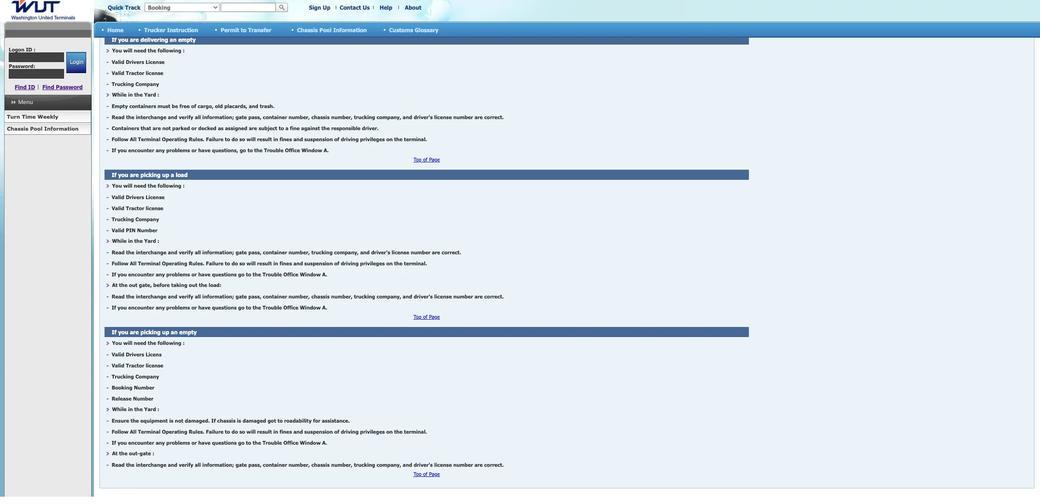 Task type: locate. For each thing, give the bounding box(es) containing it.
us
[[363, 4, 370, 11]]

sign up
[[309, 4, 330, 11]]

turn time weekly link
[[4, 111, 91, 123]]

instruction
[[167, 26, 198, 33]]

customs glossary
[[389, 26, 439, 33]]

1 find from the left
[[15, 84, 27, 90]]

id down 'password:'
[[28, 84, 35, 90]]

find left password
[[42, 84, 54, 90]]

2 find from the left
[[42, 84, 54, 90]]

about link
[[405, 4, 422, 11]]

trucker
[[144, 26, 165, 33]]

id for logon
[[26, 47, 32, 53]]

None text field
[[221, 3, 276, 12]]

glossary
[[415, 26, 439, 33]]

id left :
[[26, 47, 32, 53]]

customs
[[389, 26, 413, 33]]

1 vertical spatial id
[[28, 84, 35, 90]]

1 horizontal spatial information
[[333, 26, 367, 33]]

quick
[[108, 4, 124, 11]]

contact us
[[340, 4, 370, 11]]

0 horizontal spatial find
[[15, 84, 27, 90]]

chassis pool information
[[297, 26, 367, 33], [7, 126, 79, 132]]

information down contact
[[333, 26, 367, 33]]

chassis
[[297, 26, 318, 33], [7, 126, 28, 132]]

0 horizontal spatial information
[[44, 126, 79, 132]]

0 vertical spatial id
[[26, 47, 32, 53]]

find down 'password:'
[[15, 84, 27, 90]]

information
[[333, 26, 367, 33], [44, 126, 79, 132]]

find password
[[42, 84, 83, 90]]

id
[[26, 47, 32, 53], [28, 84, 35, 90]]

chassis down turn
[[7, 126, 28, 132]]

0 vertical spatial chassis pool information
[[297, 26, 367, 33]]

track
[[125, 4, 140, 11]]

None password field
[[9, 69, 64, 79]]

0 horizontal spatial chassis
[[7, 126, 28, 132]]

logon
[[9, 47, 24, 53]]

0 vertical spatial information
[[333, 26, 367, 33]]

chassis pool information down turn time weekly link on the top left of page
[[7, 126, 79, 132]]

password:
[[9, 63, 35, 69]]

1 horizontal spatial chassis
[[297, 26, 318, 33]]

0 vertical spatial pool
[[320, 26, 332, 33]]

password
[[56, 84, 83, 90]]

find id link
[[15, 84, 35, 90]]

pool down turn time weekly on the top of page
[[30, 126, 42, 132]]

logon id :
[[9, 47, 35, 53]]

0 horizontal spatial pool
[[30, 126, 42, 132]]

pool down "up"
[[320, 26, 332, 33]]

1 horizontal spatial find
[[42, 84, 54, 90]]

1 vertical spatial chassis
[[7, 126, 28, 132]]

find for find id
[[15, 84, 27, 90]]

weekly
[[37, 114, 58, 120]]

find
[[15, 84, 27, 90], [42, 84, 54, 90]]

help
[[380, 4, 392, 11]]

information down the weekly
[[44, 126, 79, 132]]

time
[[22, 114, 36, 120]]

None text field
[[9, 53, 64, 62]]

find id
[[15, 84, 35, 90]]

1 vertical spatial information
[[44, 126, 79, 132]]

chassis down the sign
[[297, 26, 318, 33]]

to
[[241, 26, 247, 33]]

pool
[[320, 26, 332, 33], [30, 126, 42, 132]]

0 horizontal spatial chassis pool information
[[7, 126, 79, 132]]

permit to transfer
[[221, 26, 271, 33]]

chassis pool information down "up"
[[297, 26, 367, 33]]

1 vertical spatial pool
[[30, 126, 42, 132]]

:
[[34, 47, 35, 53]]

sign
[[309, 4, 321, 11]]

1 horizontal spatial pool
[[320, 26, 332, 33]]

0 vertical spatial chassis
[[297, 26, 318, 33]]



Task type: vqa. For each thing, say whether or not it's contained in the screenshot.
Contact
yes



Task type: describe. For each thing, give the bounding box(es) containing it.
find password link
[[42, 84, 83, 90]]

1 vertical spatial chassis pool information
[[7, 126, 79, 132]]

chassis pool information link
[[4, 123, 91, 135]]

id for find
[[28, 84, 35, 90]]

about
[[405, 4, 422, 11]]

sign up link
[[309, 4, 330, 11]]

up
[[323, 4, 330, 11]]

turn
[[7, 114, 20, 120]]

contact
[[340, 4, 361, 11]]

turn time weekly
[[7, 114, 58, 120]]

quick track
[[108, 4, 140, 11]]

contact us link
[[340, 4, 370, 11]]

help link
[[380, 4, 392, 11]]

pool inside chassis pool information link
[[30, 126, 42, 132]]

transfer
[[248, 26, 271, 33]]

login image
[[66, 52, 86, 73]]

trucker instruction
[[144, 26, 198, 33]]

home
[[107, 26, 124, 33]]

find for find password
[[42, 84, 54, 90]]

permit
[[221, 26, 239, 33]]

1 horizontal spatial chassis pool information
[[297, 26, 367, 33]]



